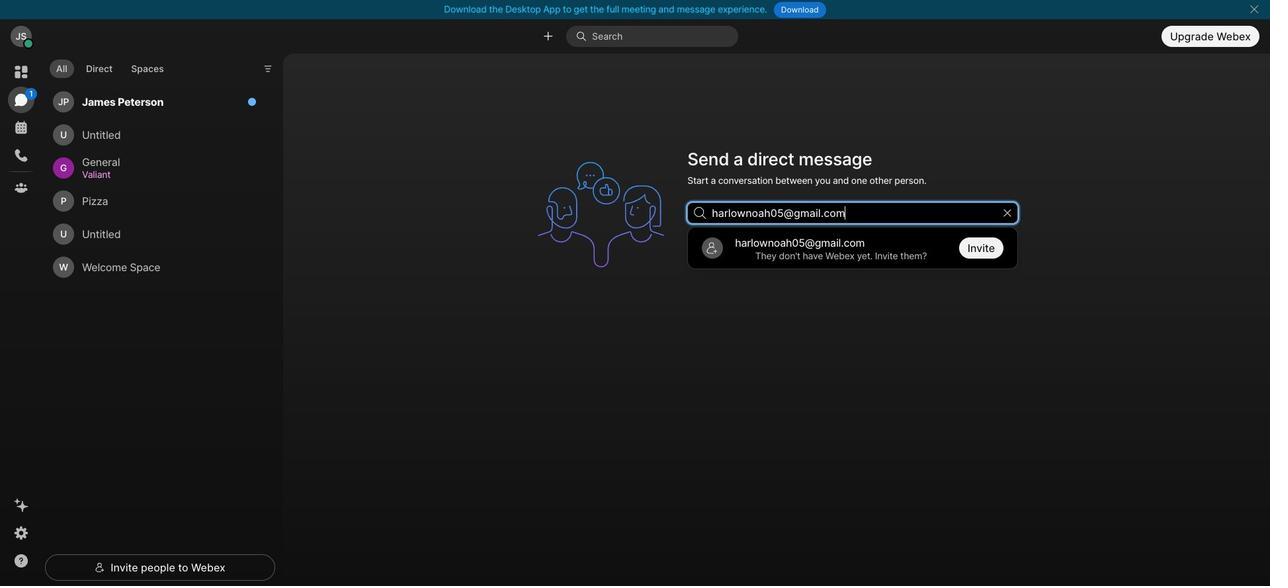 Task type: vqa. For each thing, say whether or not it's contained in the screenshot.
General LIST ITEM on the left top
yes



Task type: describe. For each thing, give the bounding box(es) containing it.
1 untitled list item from the top
[[48, 119, 265, 152]]

start a conversation between you and one other person. image
[[531, 145, 680, 285]]

general list item
[[48, 152, 265, 185]]

webex tab list
[[8, 59, 37, 201]]

pizza list item
[[48, 185, 265, 218]]

Add people by name or email text field
[[688, 203, 1018, 224]]

valiant element
[[82, 168, 249, 182]]

2 untitled list item from the top
[[48, 218, 265, 251]]



Task type: locate. For each thing, give the bounding box(es) containing it.
cancel_16 image
[[1249, 4, 1260, 15]]

list item
[[692, 231, 1015, 265]]

untitled list item down valiant element at the left of page
[[48, 218, 265, 251]]

navigation
[[0, 54, 42, 586]]

welcome space list item
[[48, 251, 265, 284]]

tab list
[[46, 52, 174, 82]]

1 vertical spatial untitled list item
[[48, 218, 265, 251]]

untitled list item
[[48, 119, 265, 152], [48, 218, 265, 251]]

0 vertical spatial untitled list item
[[48, 119, 265, 152]]

untitled list item up valiant element at the left of page
[[48, 119, 265, 152]]

james peterson, new messages list item
[[48, 85, 265, 119]]

search_18 image
[[694, 207, 706, 219]]

new messages image
[[247, 97, 257, 107]]



